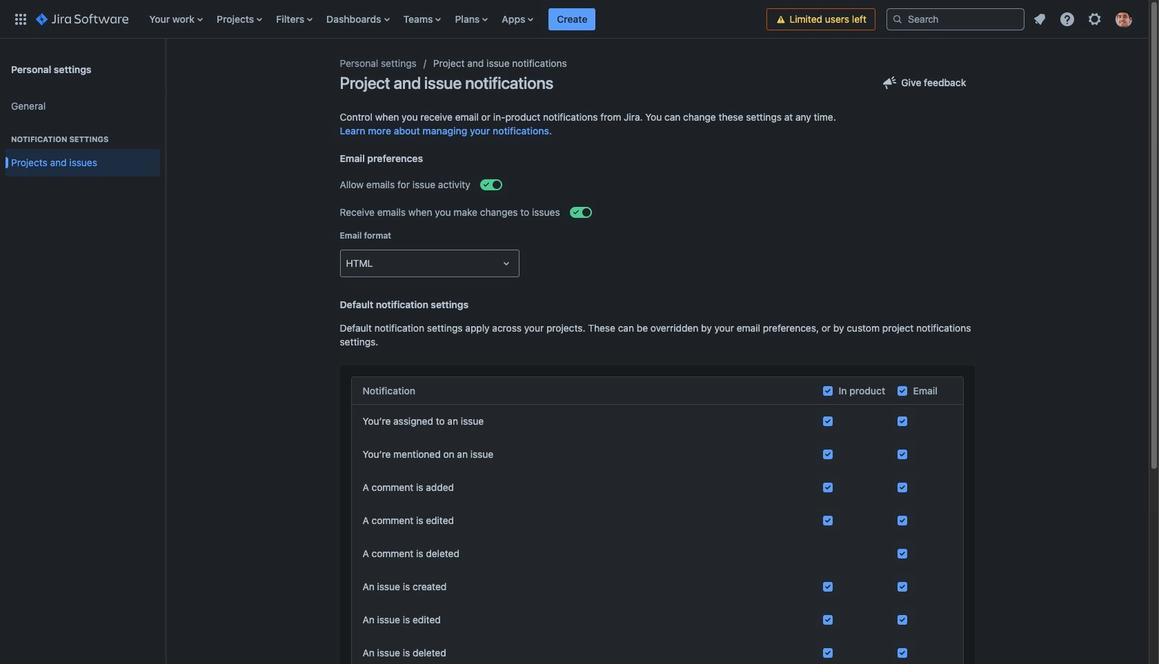 Task type: vqa. For each thing, say whether or not it's contained in the screenshot.
Primary element
yes



Task type: describe. For each thing, give the bounding box(es) containing it.
primary element
[[8, 0, 767, 38]]

appswitcher icon image
[[12, 11, 29, 27]]

settings image
[[1087, 11, 1104, 27]]

2 group from the top
[[6, 120, 160, 181]]



Task type: locate. For each thing, give the bounding box(es) containing it.
heading
[[6, 134, 160, 145]]

None search field
[[887, 8, 1025, 30]]

your profile and settings image
[[1116, 11, 1133, 27]]

jira software image
[[36, 11, 129, 27], [36, 11, 129, 27]]

1 group from the top
[[6, 88, 160, 185]]

notifications image
[[1032, 11, 1049, 27]]

1 horizontal spatial list
[[1028, 7, 1141, 31]]

list
[[142, 0, 767, 38], [1028, 7, 1141, 31]]

open image
[[498, 255, 515, 272]]

sidebar navigation image
[[151, 55, 181, 83]]

list item
[[549, 0, 596, 38]]

banner
[[0, 0, 1150, 39]]

None text field
[[346, 257, 349, 271]]

0 horizontal spatial list
[[142, 0, 767, 38]]

search image
[[893, 13, 904, 25]]

Search field
[[887, 8, 1025, 30]]

help image
[[1060, 11, 1076, 27]]

group
[[6, 88, 160, 185], [6, 120, 160, 181]]



